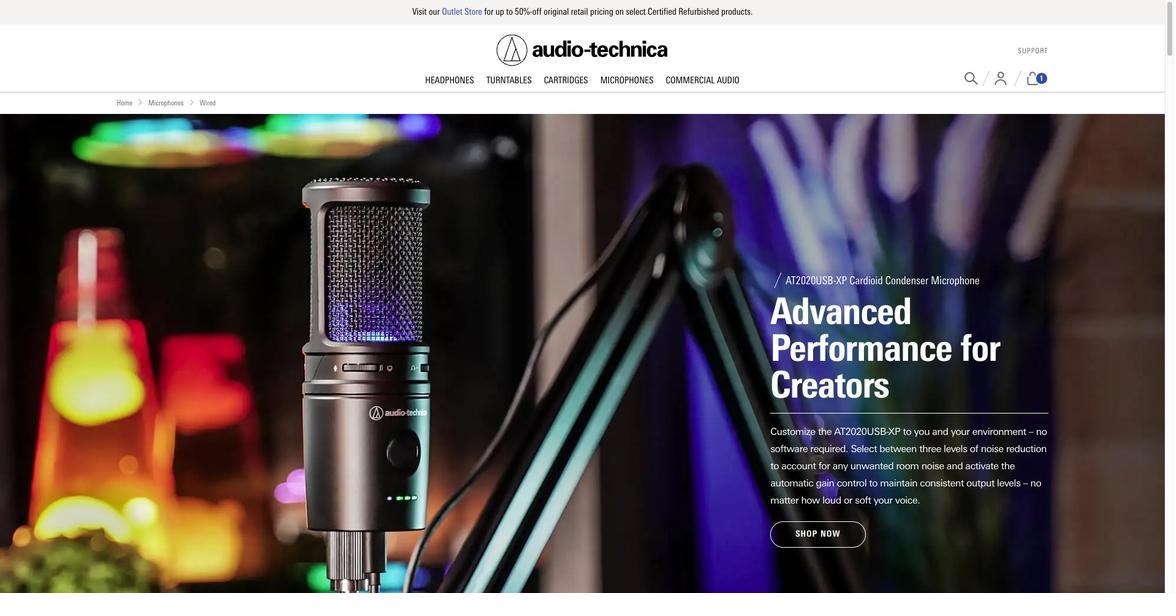 Task type: locate. For each thing, give the bounding box(es) containing it.
1 horizontal spatial the
[[1001, 461, 1015, 472]]

1 horizontal spatial microphones link
[[594, 74, 660, 87]]

0 horizontal spatial the
[[818, 426, 832, 438]]

cartridges
[[544, 74, 588, 85]]

1 horizontal spatial levels
[[997, 478, 1021, 489]]

support link
[[1018, 47, 1048, 55]]

1 vertical spatial the
[[1001, 461, 1015, 472]]

your
[[951, 426, 970, 438], [874, 495, 893, 507]]

home link
[[117, 97, 133, 109]]

levels right output
[[997, 478, 1021, 489]]

0 vertical spatial microphones link
[[594, 74, 660, 87]]

outlet
[[442, 6, 463, 17]]

1 vertical spatial microphones link
[[148, 97, 184, 109]]

– down reduction
[[1023, 478, 1028, 489]]

magnifying glass image
[[964, 72, 978, 85]]

noise right the of
[[981, 443, 1004, 455]]

headphones
[[425, 74, 474, 85]]

0 horizontal spatial for
[[484, 6, 494, 17]]

store
[[465, 6, 482, 17]]

1 vertical spatial and
[[947, 461, 963, 472]]

retail
[[571, 6, 588, 17]]

no up reduction
[[1036, 426, 1047, 438]]

certified
[[648, 6, 677, 17]]

–
[[1029, 426, 1034, 438], [1023, 478, 1028, 489]]

0 horizontal spatial noise
[[922, 461, 944, 472]]

home
[[117, 98, 133, 107]]

and up consistent
[[947, 461, 963, 472]]

noise down three
[[922, 461, 944, 472]]

maintain
[[880, 478, 918, 489]]

room
[[896, 461, 919, 472]]

shop
[[796, 529, 818, 540]]

0 horizontal spatial your
[[874, 495, 893, 507]]

and
[[932, 426, 949, 438], [947, 461, 963, 472]]

1 vertical spatial levels
[[997, 478, 1021, 489]]

the
[[818, 426, 832, 438], [1001, 461, 1015, 472]]

divider line image
[[982, 71, 990, 86]]

select
[[851, 443, 877, 455]]

to
[[506, 6, 513, 17], [903, 426, 912, 438], [771, 461, 779, 472], [869, 478, 878, 489]]

refurbished
[[679, 6, 719, 17]]

now
[[821, 529, 841, 540]]

microphones
[[600, 74, 654, 85], [148, 98, 184, 107]]

microphones for top "microphones" "link"
[[600, 74, 654, 85]]

microphones for bottommost "microphones" "link"
[[148, 98, 184, 107]]

1 vertical spatial no
[[1031, 478, 1042, 489]]

support
[[1018, 47, 1048, 55]]

off
[[532, 6, 542, 17]]

no down reduction
[[1031, 478, 1042, 489]]

up
[[496, 6, 504, 17]]

– up reduction
[[1029, 426, 1034, 438]]

reduction
[[1006, 443, 1047, 455]]

or
[[844, 495, 853, 507]]

0 vertical spatial microphones
[[600, 74, 654, 85]]

turntables link
[[480, 74, 538, 87]]

microphones link down store logo
[[594, 74, 660, 87]]

store logo image
[[497, 34, 668, 66]]

products.
[[721, 6, 753, 17]]

for left up
[[484, 6, 494, 17]]

customize
[[771, 426, 816, 438]]

1 horizontal spatial –
[[1029, 426, 1034, 438]]

gain
[[816, 478, 834, 489]]

1 horizontal spatial for
[[819, 461, 830, 472]]

1 vertical spatial for
[[819, 461, 830, 472]]

microphones down store logo
[[600, 74, 654, 85]]

shop now button
[[771, 522, 866, 548]]

divider line image
[[1014, 71, 1021, 86]]

microphones link
[[594, 74, 660, 87], [148, 97, 184, 109]]

for inside customize the at2020usb-xp to you and your environment – no software required. select between three levels of noise reduction to account for any unwanted room noise and activate the automatic gain control to maintain consistent output levels – no matter how loud or soft your voice.
[[819, 461, 830, 472]]

your right soft
[[874, 495, 893, 507]]

for
[[484, 6, 494, 17], [819, 461, 830, 472]]

and right you
[[932, 426, 949, 438]]

0 vertical spatial levels
[[944, 443, 967, 455]]

on
[[616, 6, 624, 17]]

levels
[[944, 443, 967, 455], [997, 478, 1021, 489]]

for left 'any'
[[819, 461, 830, 472]]

shop now
[[796, 529, 841, 540]]

levels left the of
[[944, 443, 967, 455]]

noise
[[981, 443, 1004, 455], [922, 461, 944, 472]]

1 link
[[1026, 72, 1048, 85]]

your right you
[[951, 426, 970, 438]]

microphones inside "link"
[[600, 74, 654, 85]]

to down unwanted at the bottom right
[[869, 478, 878, 489]]

0 horizontal spatial microphones
[[148, 98, 184, 107]]

original
[[544, 6, 569, 17]]

0 horizontal spatial microphones link
[[148, 97, 184, 109]]

you
[[914, 426, 930, 438]]

xp
[[889, 426, 901, 438]]

1 horizontal spatial your
[[951, 426, 970, 438]]

output
[[967, 478, 995, 489]]

visit
[[412, 6, 427, 17]]

1 vertical spatial microphones
[[148, 98, 184, 107]]

outlet store link
[[442, 6, 482, 17]]

no
[[1036, 426, 1047, 438], [1031, 478, 1042, 489]]

0 horizontal spatial –
[[1023, 478, 1028, 489]]

0 vertical spatial your
[[951, 426, 970, 438]]

environment
[[973, 426, 1026, 438]]

voice.
[[895, 495, 920, 507]]

the up required.
[[818, 426, 832, 438]]

50%-
[[515, 6, 532, 17]]

the down reduction
[[1001, 461, 1015, 472]]

0 vertical spatial –
[[1029, 426, 1034, 438]]

1 horizontal spatial microphones
[[600, 74, 654, 85]]

microphones right breadcrumbs image
[[148, 98, 184, 107]]

at2020usb-
[[834, 426, 889, 438]]

1 horizontal spatial noise
[[981, 443, 1004, 455]]

microphones link left breadcrumbs icon on the left top of the page
[[148, 97, 184, 109]]



Task type: vqa. For each thing, say whether or not it's contained in the screenshot.
of
yes



Task type: describe. For each thing, give the bounding box(es) containing it.
0 vertical spatial noise
[[981, 443, 1004, 455]]

cartridges link
[[538, 74, 594, 87]]

0 vertical spatial no
[[1036, 426, 1047, 438]]

commercial
[[666, 74, 715, 85]]

0 vertical spatial and
[[932, 426, 949, 438]]

basket image
[[1026, 72, 1040, 85]]

how
[[801, 495, 820, 507]]

commercial audio
[[666, 74, 740, 85]]

customize the at2020usb-xp to you and your environment – no software required. select between three levels of noise reduction to account for any unwanted room noise and activate the automatic gain control to maintain consistent output levels – no matter how loud or soft your voice.
[[771, 426, 1047, 507]]

of
[[970, 443, 979, 455]]

loud
[[823, 495, 841, 507]]

breadcrumbs image
[[189, 99, 195, 105]]

three
[[919, 443, 941, 455]]

audio
[[717, 74, 740, 85]]

activate
[[966, 461, 999, 472]]

any
[[833, 461, 848, 472]]

automatic
[[771, 478, 814, 489]]

0 vertical spatial for
[[484, 6, 494, 17]]

our
[[429, 6, 440, 17]]

headphones link
[[419, 74, 480, 87]]

required.
[[810, 443, 848, 455]]

turntables
[[486, 74, 532, 85]]

software
[[771, 443, 808, 455]]

0 vertical spatial the
[[818, 426, 832, 438]]

0 horizontal spatial levels
[[944, 443, 967, 455]]

between
[[880, 443, 917, 455]]

visit our outlet store for up to 50%-off original retail pricing on select certified refurbished products.
[[412, 6, 753, 17]]

1 vertical spatial your
[[874, 495, 893, 507]]

breadcrumbs image
[[137, 99, 144, 105]]

wired
[[200, 98, 216, 107]]

pricing
[[590, 6, 613, 17]]

to right up
[[506, 6, 513, 17]]

soft
[[855, 495, 871, 507]]

1 vertical spatial –
[[1023, 478, 1028, 489]]

to down software
[[771, 461, 779, 472]]

shop now link
[[771, 522, 866, 548]]

consistent
[[920, 478, 964, 489]]

matter
[[771, 495, 799, 507]]

control
[[837, 478, 867, 489]]

1 vertical spatial noise
[[922, 461, 944, 472]]

account
[[782, 461, 816, 472]]

commercial audio link
[[660, 74, 746, 87]]

unwanted
[[851, 461, 894, 472]]

to right xp at the bottom of page
[[903, 426, 912, 438]]

select
[[626, 6, 646, 17]]

1
[[1040, 74, 1043, 83]]



